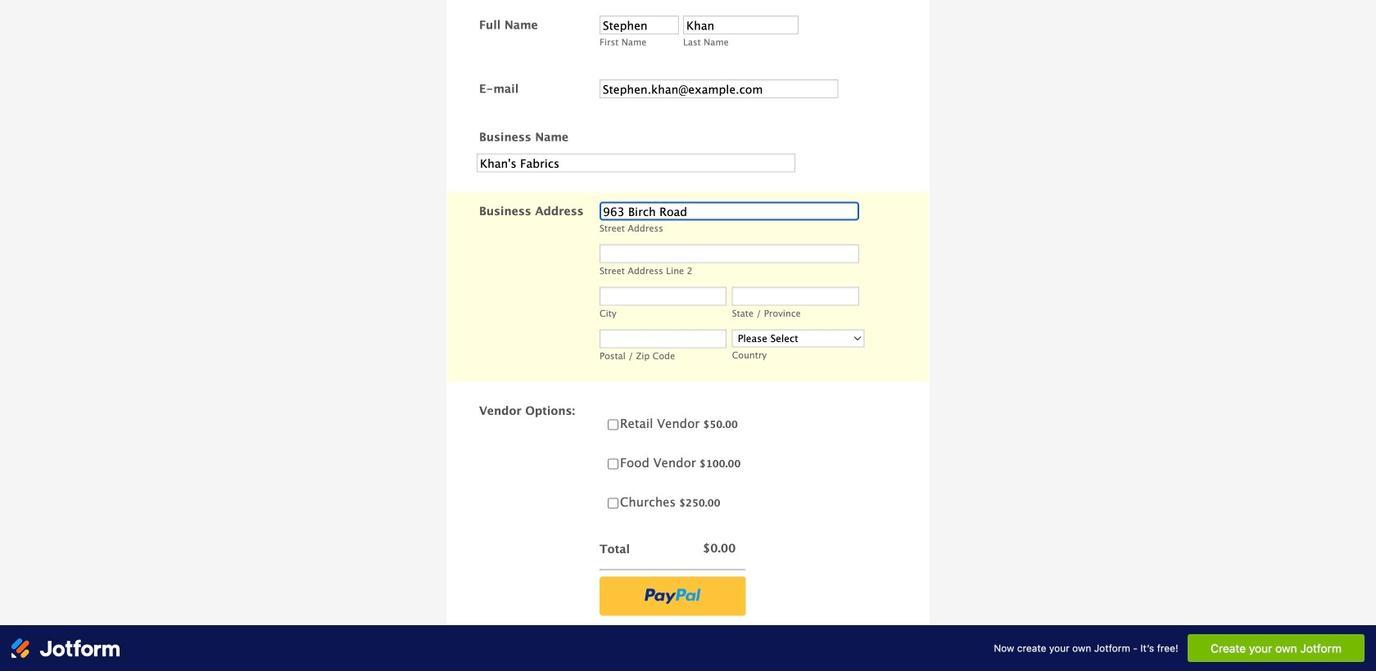 Task type: describe. For each thing, give the bounding box(es) containing it.
2 vertical spatial   text field
[[732, 287, 859, 306]]

1 vertical spatial   text field
[[600, 202, 859, 221]]



Task type: locate. For each thing, give the bounding box(es) containing it.
ex: myname@example.com email field
[[600, 79, 839, 98]]

None checkbox
[[608, 420, 619, 431]]

None text field
[[477, 154, 796, 172]]

0 vertical spatial   text field
[[600, 16, 679, 34]]

None checkbox
[[608, 459, 619, 470], [608, 499, 619, 509], [608, 459, 619, 470], [608, 499, 619, 509]]

  text field
[[683, 16, 799, 34], [600, 245, 859, 263], [600, 287, 727, 306], [600, 330, 727, 349]]

  text field
[[600, 16, 679, 34], [600, 202, 859, 221], [732, 287, 859, 306]]



Task type: vqa. For each thing, say whether or not it's contained in the screenshot.
option
yes



